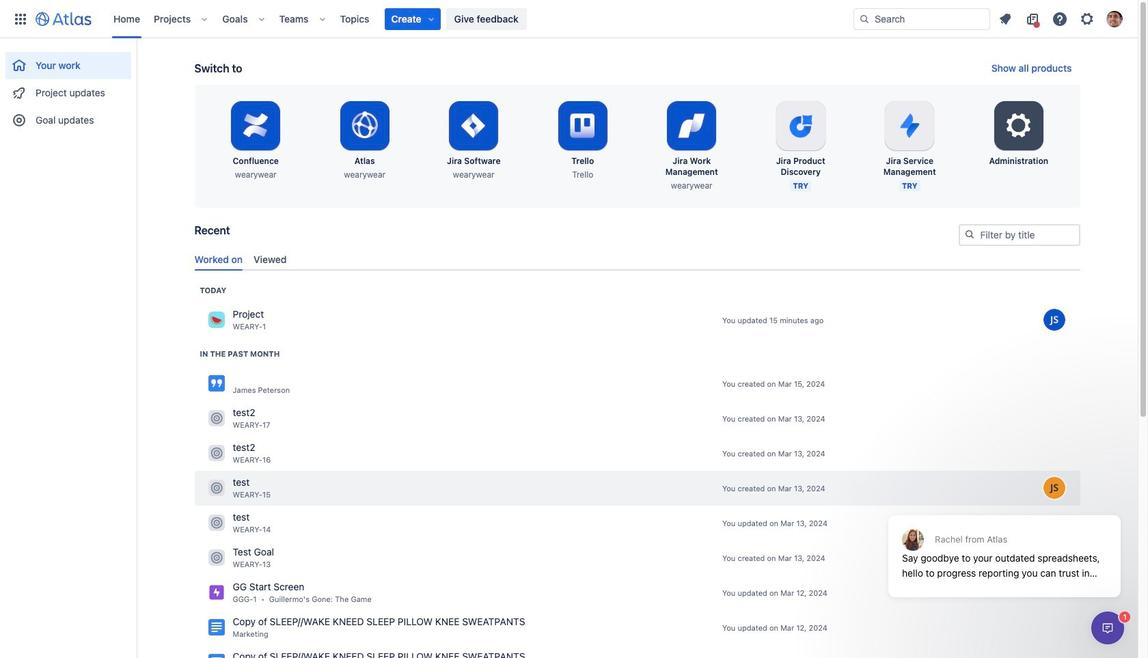 Task type: locate. For each thing, give the bounding box(es) containing it.
townsquare image
[[208, 312, 224, 328], [208, 445, 224, 461], [208, 480, 224, 496]]

2 confluence image from the top
[[208, 654, 224, 658]]

dialog
[[882, 482, 1128, 607], [1091, 612, 1124, 644]]

tab list
[[189, 248, 1085, 270]]

switch to... image
[[12, 11, 29, 27]]

search image
[[964, 229, 975, 240]]

None search field
[[853, 8, 990, 30]]

1 vertical spatial confluence image
[[208, 654, 224, 658]]

group
[[5, 38, 131, 138]]

account image
[[1106, 11, 1123, 27]]

1 townsquare image from the top
[[208, 410, 224, 427]]

1 vertical spatial heading
[[200, 348, 280, 359]]

3 townsquare image from the top
[[208, 550, 224, 566]]

1 heading from the top
[[200, 285, 226, 296]]

0 vertical spatial heading
[[200, 285, 226, 296]]

2 vertical spatial townsquare image
[[208, 550, 224, 566]]

Filter by title field
[[960, 226, 1079, 245]]

townsquare image
[[208, 410, 224, 427], [208, 515, 224, 531], [208, 550, 224, 566]]

0 vertical spatial townsquare image
[[208, 312, 224, 328]]

confluence image
[[208, 375, 224, 392], [208, 654, 224, 658]]

settings image
[[1002, 109, 1035, 142]]

banner
[[0, 0, 1138, 38]]

1 vertical spatial townsquare image
[[208, 515, 224, 531]]

search image
[[859, 13, 870, 24]]

1 townsquare image from the top
[[208, 312, 224, 328]]

2 heading from the top
[[200, 348, 280, 359]]

1 vertical spatial townsquare image
[[208, 445, 224, 461]]

heading
[[200, 285, 226, 296], [200, 348, 280, 359]]

jira image
[[208, 584, 224, 601]]

2 vertical spatial townsquare image
[[208, 480, 224, 496]]

0 vertical spatial townsquare image
[[208, 410, 224, 427]]

0 vertical spatial confluence image
[[208, 375, 224, 392]]

Search field
[[853, 8, 990, 30]]

top element
[[8, 0, 853, 38]]

0 vertical spatial dialog
[[882, 482, 1128, 607]]



Task type: describe. For each thing, give the bounding box(es) containing it.
help image
[[1052, 11, 1068, 27]]

settings image
[[1079, 11, 1095, 27]]

3 townsquare image from the top
[[208, 480, 224, 496]]

notifications image
[[997, 11, 1013, 27]]

1 vertical spatial dialog
[[1091, 612, 1124, 644]]

confluence image
[[208, 619, 224, 636]]

2 townsquare image from the top
[[208, 515, 224, 531]]

1 confluence image from the top
[[208, 375, 224, 392]]

2 townsquare image from the top
[[208, 445, 224, 461]]



Task type: vqa. For each thing, say whether or not it's contained in the screenshot.
the bottom townsquare icon
no



